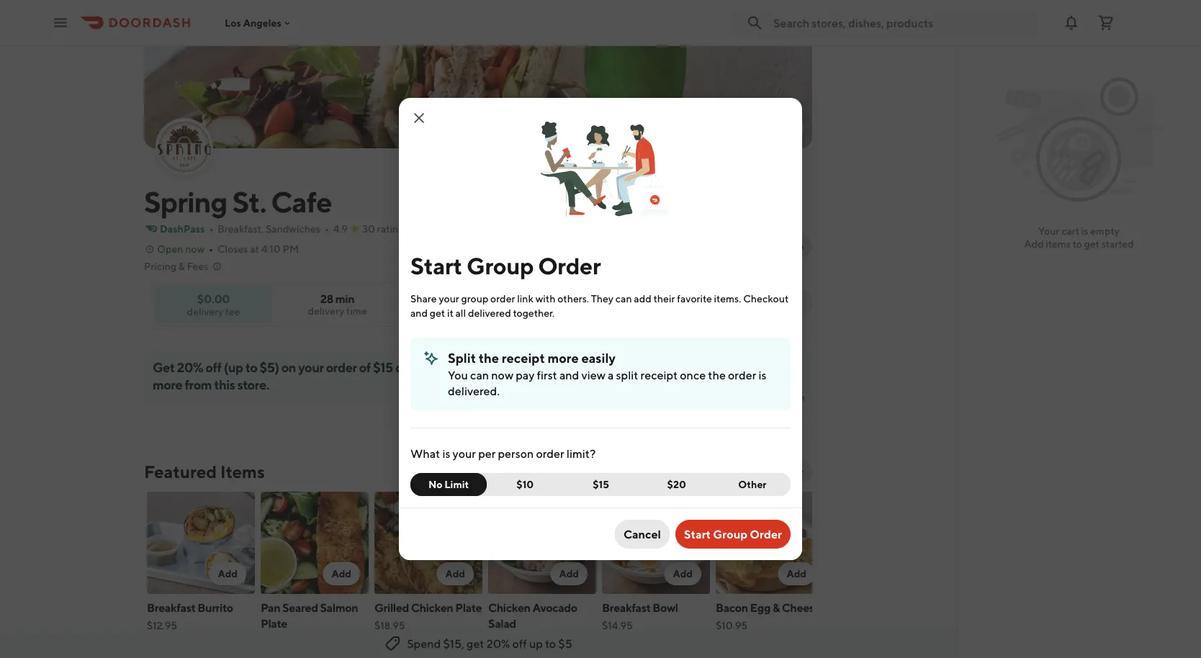 Task type: vqa. For each thing, say whether or not it's contained in the screenshot.
4.7
no



Task type: describe. For each thing, give the bounding box(es) containing it.
cancel
[[624, 528, 662, 542]]

28 inside 28 min delivery time
[[320, 292, 334, 306]]

link
[[518, 293, 534, 305]]

a
[[608, 369, 614, 382]]

now inside "split the receipt more easily you can now pay first and view a split receipt once the order is delivered."
[[492, 369, 514, 382]]

other
[[739, 479, 767, 491]]

grilled chicken plate $18.95
[[375, 601, 482, 632]]

$20 button
[[639, 473, 715, 497]]

(up
[[224, 360, 243, 375]]

add for pan seared salmon plate
[[332, 568, 352, 580]]

1 vertical spatial order
[[624, 297, 652, 309]]

start group order inside button
[[685, 528, 783, 542]]

save button
[[496, 289, 555, 318]]

min inside 28 min delivery time
[[336, 292, 355, 306]]

open now
[[157, 243, 205, 255]]

$0.00
[[197, 292, 230, 306]]

2 vertical spatial is
[[443, 447, 451, 461]]

from
[[185, 377, 212, 392]]

add button for seared
[[323, 563, 360, 586]]

plate inside pan seared salmon plate $19.95
[[261, 617, 287, 631]]

0 horizontal spatial start group order
[[411, 252, 601, 279]]

cart
[[1062, 225, 1080, 237]]

egg
[[751, 601, 771, 615]]

delivered
[[468, 307, 511, 319]]

none radio containing pickup
[[737, 289, 813, 318]]

st.
[[232, 184, 266, 219]]

more inside "split the receipt more easily you can now pay first and view a split receipt once the order is delivered."
[[548, 350, 579, 366]]

add inside your cart is empty add items to get started
[[1025, 238, 1045, 250]]

breakfast burrito image
[[147, 492, 255, 595]]

$14.95
[[602, 620, 633, 632]]

all
[[456, 307, 466, 319]]

2 horizontal spatial order
[[750, 528, 783, 542]]

get
[[153, 360, 175, 375]]

angeles
[[243, 17, 282, 29]]

pay
[[516, 369, 535, 382]]

28 min delivery time
[[308, 292, 367, 317]]

• for • closes at 4:10 pm
[[209, 243, 213, 255]]

$18.95
[[375, 620, 405, 632]]

spring
[[144, 184, 227, 219]]

pricing & fees button
[[144, 259, 223, 274]]

or
[[396, 360, 407, 375]]

1 vertical spatial 20%
[[487, 637, 510, 651]]

your inside share your group order link with others. they can add their favorite items. checkout and get it all delivered together.
[[439, 293, 460, 305]]

$15,
[[443, 637, 465, 651]]

add for breakfast burrito
[[218, 568, 238, 580]]

pan seared salmon plate $19.95
[[261, 601, 358, 648]]

cheese
[[782, 601, 821, 615]]

time
[[346, 305, 367, 317]]

store.
[[237, 377, 269, 392]]

order left limit?
[[536, 447, 565, 461]]

notification bell image
[[1064, 14, 1081, 31]]

once
[[680, 369, 706, 382]]

items
[[1047, 238, 1071, 250]]

pickup 16 min
[[763, 291, 796, 314]]

add button for burrito
[[209, 563, 246, 586]]

your cart is empty add items to get started
[[1025, 225, 1135, 250]]

can inside share your group order link with others. they can add their favorite items. checkout and get it all delivered together.
[[616, 293, 632, 305]]

1 vertical spatial off
[[513, 637, 527, 651]]

add for bacon egg & cheese
[[787, 568, 807, 580]]

Other button
[[715, 473, 791, 497]]

up
[[530, 637, 543, 651]]

none radio containing delivery
[[672, 289, 746, 318]]

no limit
[[429, 479, 469, 491]]

more info button
[[735, 235, 813, 258]]

start group order button
[[676, 520, 791, 549]]

get inside share your group order link with others. they can add their favorite items. checkout and get it all delivered together.
[[430, 307, 445, 319]]

30
[[363, 223, 375, 235]]

min for delivery
[[707, 304, 722, 314]]

split
[[617, 369, 639, 382]]

4:10
[[261, 243, 281, 255]]

checkout
[[744, 293, 789, 305]]

is inside "split the receipt more easily you can now pay first and view a split receipt once the order is delivered."
[[759, 369, 767, 382]]

to inside get 20% off (up to $5) on your order of $15 or more from this store.
[[246, 360, 258, 375]]

bacon
[[716, 601, 749, 615]]

grilled chicken plate image
[[375, 492, 483, 595]]

0 horizontal spatial order
[[538, 252, 601, 279]]

open menu image
[[52, 14, 69, 31]]

others.
[[558, 293, 589, 305]]

$19.95
[[261, 636, 292, 648]]

pickup
[[763, 291, 796, 303]]

bacon egg & cheese image
[[716, 492, 824, 595]]

grilled
[[375, 601, 409, 615]]

share
[[411, 293, 437, 305]]

pm
[[283, 243, 299, 255]]

los angeles
[[225, 17, 282, 29]]

add button for chicken
[[437, 563, 474, 586]]

2 vertical spatial get
[[467, 637, 485, 651]]

at
[[250, 243, 259, 255]]

what
[[411, 447, 440, 461]]

items
[[220, 462, 265, 482]]

cafe
[[271, 184, 332, 219]]

add
[[634, 293, 652, 305]]

delivery
[[689, 291, 728, 303]]

is inside your cart is empty add items to get started
[[1082, 225, 1089, 237]]

salad
[[489, 617, 517, 631]]

add button for egg
[[779, 563, 816, 586]]

dashpass •
[[160, 223, 213, 235]]

1 horizontal spatial the
[[709, 369, 726, 382]]

cancel button
[[615, 520, 670, 549]]

breakfast bowl image
[[602, 492, 711, 595]]

breakfast, sandwiches
[[218, 223, 321, 235]]

items.
[[715, 293, 742, 305]]

get 20% off (up to $5) on your order of $15 or more from this store.
[[153, 360, 407, 392]]

fee
[[226, 306, 240, 317]]

$12.95
[[147, 620, 177, 632]]



Task type: locate. For each thing, give the bounding box(es) containing it.
1 horizontal spatial off
[[513, 637, 527, 651]]

0 vertical spatial get
[[1085, 238, 1100, 250]]

and inside share your group order link with others. they can add their favorite items. checkout and get it all delivered together.
[[411, 307, 428, 319]]

to
[[1073, 238, 1083, 250], [246, 360, 258, 375], [546, 637, 556, 651]]

is down 16
[[759, 369, 767, 382]]

1 horizontal spatial and
[[560, 369, 580, 382]]

the
[[479, 350, 499, 366], [709, 369, 726, 382]]

0 vertical spatial now
[[185, 243, 205, 255]]

0 horizontal spatial group
[[467, 252, 534, 279]]

$10 button
[[479, 473, 564, 497]]

2 vertical spatial to
[[546, 637, 556, 651]]

1 vertical spatial start group order
[[685, 528, 783, 542]]

started
[[1102, 238, 1135, 250]]

1 vertical spatial more
[[153, 377, 182, 392]]

add up avocado
[[559, 568, 579, 580]]

1 vertical spatial and
[[560, 369, 580, 382]]

• for •
[[325, 223, 329, 235]]

breakfast inside breakfast burrito $12.95
[[147, 601, 196, 615]]

on
[[282, 360, 296, 375]]

group
[[462, 293, 489, 305]]

1 vertical spatial can
[[471, 369, 489, 382]]

1 vertical spatial plate
[[261, 617, 287, 631]]

0 horizontal spatial chicken
[[411, 601, 454, 615]]

0 horizontal spatial off
[[206, 360, 222, 375]]

1 add button from the left
[[209, 563, 246, 586]]

off left (up
[[206, 360, 222, 375]]

1 chicken from the left
[[411, 601, 454, 615]]

order up 'others.'
[[538, 252, 601, 279]]

• closes at 4:10 pm
[[209, 243, 299, 255]]

20%
[[177, 360, 203, 375], [487, 637, 510, 651]]

1 breakfast from the left
[[147, 601, 196, 615]]

0 horizontal spatial plate
[[261, 617, 287, 631]]

0 vertical spatial 20%
[[177, 360, 203, 375]]

0 vertical spatial $15
[[373, 360, 393, 375]]

add button up burrito
[[209, 563, 246, 586]]

1 horizontal spatial min
[[707, 304, 722, 314]]

their
[[654, 293, 675, 305]]

get right $15, on the left of page
[[467, 637, 485, 651]]

can up delivered. at the bottom of page
[[471, 369, 489, 382]]

delivered.
[[448, 384, 500, 398]]

& inside bacon egg & cheese $10.95
[[773, 601, 780, 615]]

breakfast up $12.95
[[147, 601, 196, 615]]

28 down the delivery
[[696, 304, 706, 314]]

1 vertical spatial get
[[430, 307, 445, 319]]

2 vertical spatial your
[[453, 447, 476, 461]]

limit
[[445, 479, 469, 491]]

$15 inside button
[[593, 479, 610, 491]]

featured items
[[144, 462, 265, 482]]

they
[[591, 293, 614, 305]]

person
[[498, 447, 534, 461]]

add up "cheese"
[[787, 568, 807, 580]]

0 horizontal spatial and
[[411, 307, 428, 319]]

1 vertical spatial your
[[298, 360, 324, 375]]

6 add button from the left
[[779, 563, 816, 586]]

0 horizontal spatial start
[[411, 252, 462, 279]]

start up share
[[411, 252, 462, 279]]

None radio
[[672, 289, 746, 318]]

& right egg
[[773, 601, 780, 615]]

get inside your cart is empty add items to get started
[[1085, 238, 1100, 250]]

limit?
[[567, 447, 596, 461]]

los angeles button
[[225, 17, 293, 29]]

2 add button from the left
[[323, 563, 360, 586]]

more
[[548, 350, 579, 366], [153, 377, 182, 392]]

add button for bowl
[[665, 563, 702, 586]]

is
[[1082, 225, 1089, 237], [759, 369, 767, 382], [443, 447, 451, 461]]

add button for avocado
[[551, 563, 588, 586]]

your left per
[[453, 447, 476, 461]]

chicken avocado salad $17.95
[[489, 601, 578, 648]]

$0.00 delivery fee
[[187, 292, 240, 317]]

it
[[447, 307, 454, 319]]

chicken up salad
[[489, 601, 531, 615]]

to down the cart
[[1073, 238, 1083, 250]]

order inside share your group order link with others. they can add their favorite items. checkout and get it all delivered together.
[[491, 293, 516, 305]]

& inside button
[[178, 261, 185, 272]]

add button up bowl
[[665, 563, 702, 586]]

5 add button from the left
[[665, 563, 702, 586]]

0 horizontal spatial now
[[185, 243, 205, 255]]

1 horizontal spatial plate
[[456, 601, 482, 615]]

get down empty
[[1085, 238, 1100, 250]]

No Limit button
[[411, 473, 487, 497]]

0 vertical spatial order
[[538, 252, 601, 279]]

to right 'up'
[[546, 637, 556, 651]]

0 horizontal spatial $15
[[373, 360, 393, 375]]

$5
[[559, 637, 573, 651]]

28
[[320, 292, 334, 306], [696, 304, 706, 314]]

favorite
[[677, 293, 713, 305]]

off inside get 20% off (up to $5) on your order of $15 or more from this store.
[[206, 360, 222, 375]]

1 horizontal spatial 28
[[696, 304, 706, 314]]

your up the it
[[439, 293, 460, 305]]

2 chicken from the left
[[489, 601, 531, 615]]

open
[[157, 243, 183, 255]]

0 vertical spatial off
[[206, 360, 222, 375]]

burrito
[[198, 601, 233, 615]]

can left add
[[616, 293, 632, 305]]

order methods option group
[[672, 289, 813, 318]]

0 vertical spatial the
[[479, 350, 499, 366]]

spend $15, get 20% off up to $5
[[407, 637, 573, 651]]

featured
[[144, 462, 217, 482]]

group order
[[592, 297, 652, 309]]

& left fees
[[178, 261, 185, 272]]

add up the "grilled chicken plate $18.95"
[[446, 568, 466, 580]]

1 horizontal spatial group
[[592, 297, 622, 309]]

0 horizontal spatial delivery
[[187, 306, 224, 317]]

0 horizontal spatial to
[[246, 360, 258, 375]]

0 horizontal spatial more
[[153, 377, 182, 392]]

start group order
[[411, 252, 601, 279], [685, 528, 783, 542]]

1 horizontal spatial order
[[624, 297, 652, 309]]

breakfast for breakfast bowl
[[602, 601, 651, 615]]

delivery
[[308, 305, 344, 317], [187, 306, 224, 317]]

&
[[178, 261, 185, 272], [773, 601, 780, 615]]

1 horizontal spatial 20%
[[487, 637, 510, 651]]

0 vertical spatial your
[[439, 293, 460, 305]]

breakfast burrito $12.95
[[147, 601, 233, 632]]

can inside "split the receipt more easily you can now pay first and view a split receipt once the order is delivered."
[[471, 369, 489, 382]]

what is your per person order limit? option group
[[411, 473, 791, 497]]

1 horizontal spatial delivery
[[308, 305, 344, 317]]

chicken inside the "grilled chicken plate $18.95"
[[411, 601, 454, 615]]

dashpass
[[160, 223, 205, 235]]

0 vertical spatial is
[[1082, 225, 1089, 237]]

1 horizontal spatial can
[[616, 293, 632, 305]]

1 horizontal spatial start group order
[[685, 528, 783, 542]]

$15 right the of
[[373, 360, 393, 375]]

more info
[[758, 240, 804, 252]]

min down the delivery
[[707, 304, 722, 314]]

1 vertical spatial is
[[759, 369, 767, 382]]

the right split
[[479, 350, 499, 366]]

0 horizontal spatial get
[[430, 307, 445, 319]]

add down 'your'
[[1025, 238, 1045, 250]]

order down other "button"
[[750, 528, 783, 542]]

order inside get 20% off (up to $5) on your order of $15 or more from this store.
[[326, 360, 357, 375]]

spring st. cafe image
[[144, 0, 813, 148], [157, 120, 212, 174]]

delivery inside $0.00 delivery fee
[[187, 306, 224, 317]]

1 horizontal spatial is
[[759, 369, 767, 382]]

now up fees
[[185, 243, 205, 255]]

2 vertical spatial order
[[750, 528, 783, 542]]

add for chicken avocado salad
[[559, 568, 579, 580]]

spring st. cafe
[[144, 184, 332, 219]]

and right first
[[560, 369, 580, 382]]

0 horizontal spatial can
[[471, 369, 489, 382]]

order inside "split the receipt more easily you can now pay first and view a split receipt once the order is delivered."
[[729, 369, 757, 382]]

$10.95
[[716, 620, 748, 632]]

0 horizontal spatial is
[[443, 447, 451, 461]]

28 left time
[[320, 292, 334, 306]]

0 vertical spatial plate
[[456, 601, 482, 615]]

breakfast inside breakfast bowl $14.95
[[602, 601, 651, 615]]

save
[[524, 297, 547, 309]]

first
[[537, 369, 558, 382]]

breakfast for breakfast burrito
[[147, 601, 196, 615]]

next button of carousel image
[[796, 466, 807, 478]]

$5)
[[260, 360, 279, 375]]

add up the salmon
[[332, 568, 352, 580]]

20% up from
[[177, 360, 203, 375]]

0 horizontal spatial &
[[178, 261, 185, 272]]

1 horizontal spatial get
[[467, 637, 485, 651]]

to inside your cart is empty add items to get started
[[1073, 238, 1083, 250]]

min inside "pickup 16 min"
[[777, 304, 792, 314]]

off left 'up'
[[513, 637, 527, 651]]

order left the of
[[326, 360, 357, 375]]

easily
[[582, 350, 616, 366]]

empty
[[1091, 225, 1121, 237]]

seared
[[283, 601, 318, 615]]

and down share
[[411, 307, 428, 319]]

add button up "cheese"
[[779, 563, 816, 586]]

breakfast bowl $14.95
[[602, 601, 679, 632]]

0 vertical spatial group
[[467, 252, 534, 279]]

0 vertical spatial &
[[178, 261, 185, 272]]

group order button
[[567, 289, 661, 318]]

1 vertical spatial group
[[592, 297, 622, 309]]

bacon egg & cheese $10.95
[[716, 601, 821, 632]]

of
[[359, 360, 371, 375]]

plate
[[456, 601, 482, 615], [261, 617, 287, 631]]

min down pickup
[[777, 304, 792, 314]]

delivery inside 28 min delivery time
[[308, 305, 344, 317]]

add for breakfast bowl
[[673, 568, 693, 580]]

now
[[185, 243, 205, 255], [492, 369, 514, 382]]

$15
[[373, 360, 393, 375], [593, 479, 610, 491]]

spend
[[407, 637, 441, 651]]

close start group order image
[[411, 110, 428, 127]]

sandwiches
[[266, 223, 321, 235]]

1 vertical spatial now
[[492, 369, 514, 382]]

• left closes
[[209, 243, 213, 255]]

1 horizontal spatial more
[[548, 350, 579, 366]]

share your group order link with others. they can add their favorite items. checkout and get it all delivered together.
[[411, 293, 789, 319]]

1 vertical spatial to
[[246, 360, 258, 375]]

no
[[429, 479, 443, 491]]

your
[[1039, 225, 1060, 237]]

0 vertical spatial more
[[548, 350, 579, 366]]

min
[[336, 292, 355, 306], [707, 304, 722, 314], [777, 304, 792, 314]]

delivery 28 min
[[689, 291, 728, 314]]

add button up the salmon
[[323, 563, 360, 586]]

0 horizontal spatial receipt
[[502, 350, 545, 366]]

$10
[[517, 479, 534, 491]]

more up first
[[548, 350, 579, 366]]

order right once
[[729, 369, 757, 382]]

add up bowl
[[673, 568, 693, 580]]

$15 down limit?
[[593, 479, 610, 491]]

0 horizontal spatial 28
[[320, 292, 334, 306]]

start inside start group order button
[[685, 528, 711, 542]]

1 horizontal spatial receipt
[[641, 369, 678, 382]]

4 add button from the left
[[551, 563, 588, 586]]

plate down pan
[[261, 617, 287, 631]]

more inside get 20% off (up to $5) on your order of $15 or more from this store.
[[153, 377, 182, 392]]

is right the what
[[443, 447, 451, 461]]

2 horizontal spatial min
[[777, 304, 792, 314]]

2 breakfast from the left
[[602, 601, 651, 615]]

None radio
[[737, 289, 813, 318]]

bowl
[[653, 601, 679, 615]]

add for grilled chicken plate
[[446, 568, 466, 580]]

16
[[767, 304, 775, 314]]

3 add button from the left
[[437, 563, 474, 586]]

chicken
[[411, 601, 454, 615], [489, 601, 531, 615]]

delivery left time
[[308, 305, 344, 317]]

view
[[582, 369, 606, 382]]

$15 button
[[563, 473, 640, 497]]

28 inside delivery 28 min
[[696, 304, 706, 314]]

split
[[448, 350, 476, 366]]

featured items heading
[[144, 460, 265, 484]]

salmon
[[320, 601, 358, 615]]

0 items, open order cart image
[[1098, 14, 1116, 31]]

1 horizontal spatial to
[[546, 637, 556, 651]]

0 horizontal spatial the
[[479, 350, 499, 366]]

1 vertical spatial $15
[[593, 479, 610, 491]]

0 horizontal spatial min
[[336, 292, 355, 306]]

group inside group order button
[[592, 297, 622, 309]]

closes
[[218, 243, 248, 255]]

your
[[439, 293, 460, 305], [298, 360, 324, 375], [453, 447, 476, 461]]

receipt right split
[[641, 369, 678, 382]]

20% down salad
[[487, 637, 510, 651]]

add up burrito
[[218, 568, 238, 580]]

breakfast up $14.95
[[602, 601, 651, 615]]

your right on
[[298, 360, 324, 375]]

pan seared salmon plate image
[[261, 492, 369, 595]]

2 vertical spatial group
[[714, 528, 748, 542]]

split the receipt more easily status
[[411, 338, 791, 411]]

and inside "split the receipt more easily you can now pay first and view a split receipt once the order is delivered."
[[560, 369, 580, 382]]

min inside delivery 28 min
[[707, 304, 722, 314]]

plate up $15, on the left of page
[[456, 601, 482, 615]]

add button up avocado
[[551, 563, 588, 586]]

start group order up link
[[411, 252, 601, 279]]

add button
[[209, 563, 246, 586], [323, 563, 360, 586], [437, 563, 474, 586], [551, 563, 588, 586], [665, 563, 702, 586], [779, 563, 816, 586]]

group
[[467, 252, 534, 279], [592, 297, 622, 309], [714, 528, 748, 542]]

to for your
[[1073, 238, 1083, 250]]

delivery left fee
[[187, 306, 224, 317]]

1 vertical spatial start
[[685, 528, 711, 542]]

chicken inside chicken avocado salad $17.95
[[489, 601, 531, 615]]

min for pickup
[[777, 304, 792, 314]]

0 vertical spatial and
[[411, 307, 428, 319]]

$17.95
[[489, 636, 518, 648]]

start group order down other "button"
[[685, 528, 783, 542]]

group inside start group order button
[[714, 528, 748, 542]]

order left the their
[[624, 297, 652, 309]]

add button up the "grilled chicken plate $18.95"
[[437, 563, 474, 586]]

1 horizontal spatial start
[[685, 528, 711, 542]]

0 vertical spatial receipt
[[502, 350, 545, 366]]

breakfast,
[[218, 223, 264, 235]]

1 vertical spatial receipt
[[641, 369, 678, 382]]

1 vertical spatial the
[[709, 369, 726, 382]]

and
[[411, 307, 428, 319], [560, 369, 580, 382]]

receipt up pay
[[502, 350, 545, 366]]

1 horizontal spatial chicken
[[489, 601, 531, 615]]

0 horizontal spatial breakfast
[[147, 601, 196, 615]]

group of people ordering together image
[[530, 98, 672, 240]]

get left the it
[[430, 307, 445, 319]]

2 horizontal spatial group
[[714, 528, 748, 542]]

chicken avocado salad image
[[489, 492, 597, 595]]

20% inside get 20% off (up to $5) on your order of $15 or more from this store.
[[177, 360, 203, 375]]

0 horizontal spatial 20%
[[177, 360, 203, 375]]

can
[[616, 293, 632, 305], [471, 369, 489, 382]]

start group order dialog
[[399, 98, 803, 561]]

chicken up spend
[[411, 601, 454, 615]]

1 horizontal spatial $15
[[593, 479, 610, 491]]

start down $20 button
[[685, 528, 711, 542]]

now left pay
[[492, 369, 514, 382]]

•
[[209, 223, 213, 235], [325, 223, 329, 235], [209, 243, 213, 255]]

your inside get 20% off (up to $5) on your order of $15 or more from this store.
[[298, 360, 324, 375]]

previous button of carousel image
[[767, 466, 778, 478]]

is right the cart
[[1082, 225, 1089, 237]]

1 horizontal spatial now
[[492, 369, 514, 382]]

0 vertical spatial can
[[616, 293, 632, 305]]

• left the '4.9'
[[325, 223, 329, 235]]

to for spend
[[546, 637, 556, 651]]

2 horizontal spatial get
[[1085, 238, 1100, 250]]

to up store.
[[246, 360, 258, 375]]

1 horizontal spatial breakfast
[[602, 601, 651, 615]]

what is your per person order limit?
[[411, 447, 596, 461]]

2 horizontal spatial to
[[1073, 238, 1083, 250]]

4.9
[[334, 223, 348, 235]]

fees
[[187, 261, 208, 272]]

order up "delivered"
[[491, 293, 516, 305]]

plate inside the "grilled chicken plate $18.95"
[[456, 601, 482, 615]]

0 vertical spatial start group order
[[411, 252, 601, 279]]

0 vertical spatial start
[[411, 252, 462, 279]]

order
[[491, 293, 516, 305], [326, 360, 357, 375], [729, 369, 757, 382], [536, 447, 565, 461]]

• right dashpass
[[209, 223, 213, 235]]

the right once
[[709, 369, 726, 382]]

0 vertical spatial to
[[1073, 238, 1083, 250]]

$15 inside get 20% off (up to $5) on your order of $15 or more from this store.
[[373, 360, 393, 375]]

2 horizontal spatial is
[[1082, 225, 1089, 237]]

per
[[479, 447, 496, 461]]

1 horizontal spatial &
[[773, 601, 780, 615]]

1 vertical spatial &
[[773, 601, 780, 615]]

more down the get
[[153, 377, 182, 392]]

min down the '4.9'
[[336, 292, 355, 306]]



